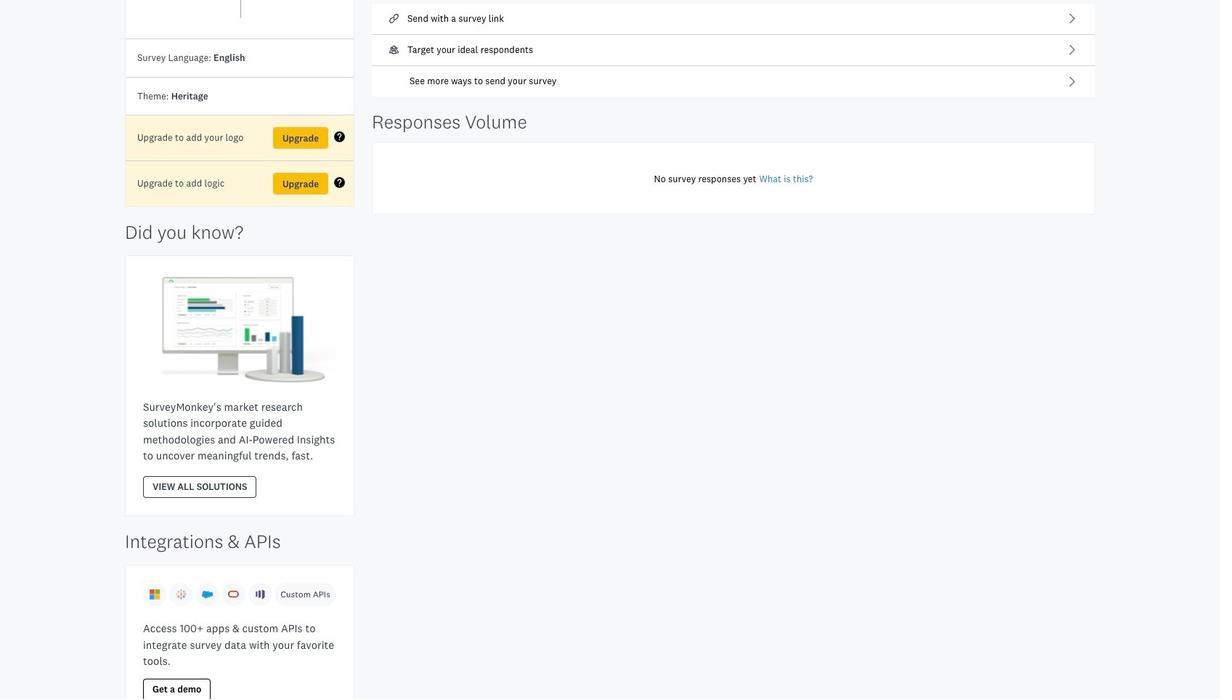 Task type: locate. For each thing, give the bounding box(es) containing it.
usersgroup image
[[389, 45, 399, 55]]

link image
[[389, 14, 399, 23]]

chevronright image
[[1067, 13, 1078, 24], [1067, 45, 1078, 55], [1067, 76, 1078, 87]]

chevronright image for link image
[[1067, 13, 1078, 24]]

0 vertical spatial chevronright image
[[1067, 13, 1078, 24]]

2 vertical spatial chevronright image
[[1067, 76, 1078, 87]]

1 vertical spatial chevronright image
[[1067, 45, 1078, 55]]

1 chevronright image from the top
[[1067, 13, 1078, 24]]

chevronright image for usersgroup icon
[[1067, 45, 1078, 55]]

3 chevronright image from the top
[[1067, 76, 1078, 87]]

2 chevronright image from the top
[[1067, 45, 1078, 55]]



Task type: vqa. For each thing, say whether or not it's contained in the screenshot.
2nd Products Icon
no



Task type: describe. For each thing, give the bounding box(es) containing it.
company logo image
[[143, 583, 336, 607]]



